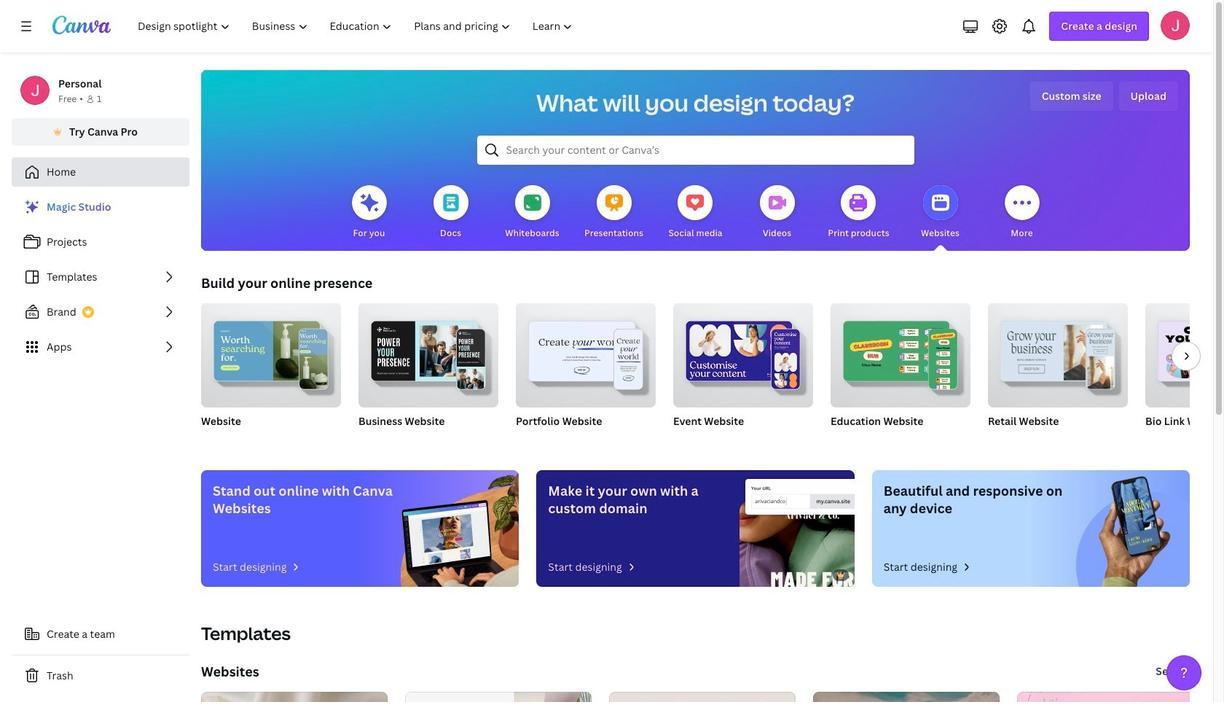 Task type: vqa. For each thing, say whether or not it's contained in the screenshot.
"List"
yes



Task type: locate. For each thing, give the bounding box(es) containing it.
list
[[12, 192, 190, 362]]

james peterson image
[[1161, 11, 1191, 40]]

None search field
[[477, 136, 915, 165]]

group
[[516, 297, 656, 447], [516, 297, 656, 408], [674, 297, 814, 447], [674, 297, 814, 408], [831, 297, 971, 447], [831, 297, 971, 408], [989, 297, 1129, 447], [989, 297, 1129, 408], [201, 303, 341, 447], [359, 303, 499, 447], [1146, 303, 1225, 447], [1146, 303, 1225, 408]]



Task type: describe. For each thing, give the bounding box(es) containing it.
Search search field
[[506, 136, 885, 164]]

top level navigation element
[[128, 12, 586, 41]]



